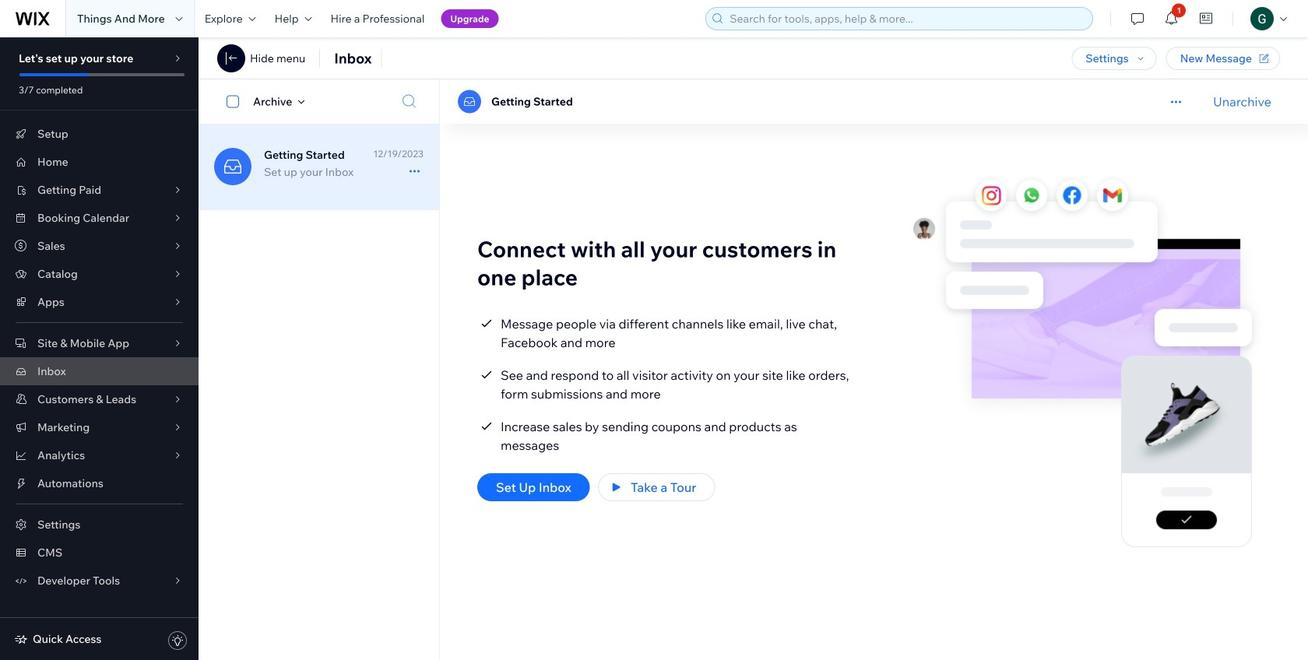 Task type: vqa. For each thing, say whether or not it's contained in the screenshot.
Sales Channels "POPUP BUTTON"
no



Task type: locate. For each thing, give the bounding box(es) containing it.
getting started image
[[214, 148, 252, 185]]

Search for tools, apps, help & more... field
[[725, 8, 1088, 30]]

None checkbox
[[218, 92, 253, 111]]



Task type: describe. For each thing, give the bounding box(es) containing it.
sidebar element
[[0, 37, 199, 660]]

getting started image
[[458, 90, 481, 113]]



